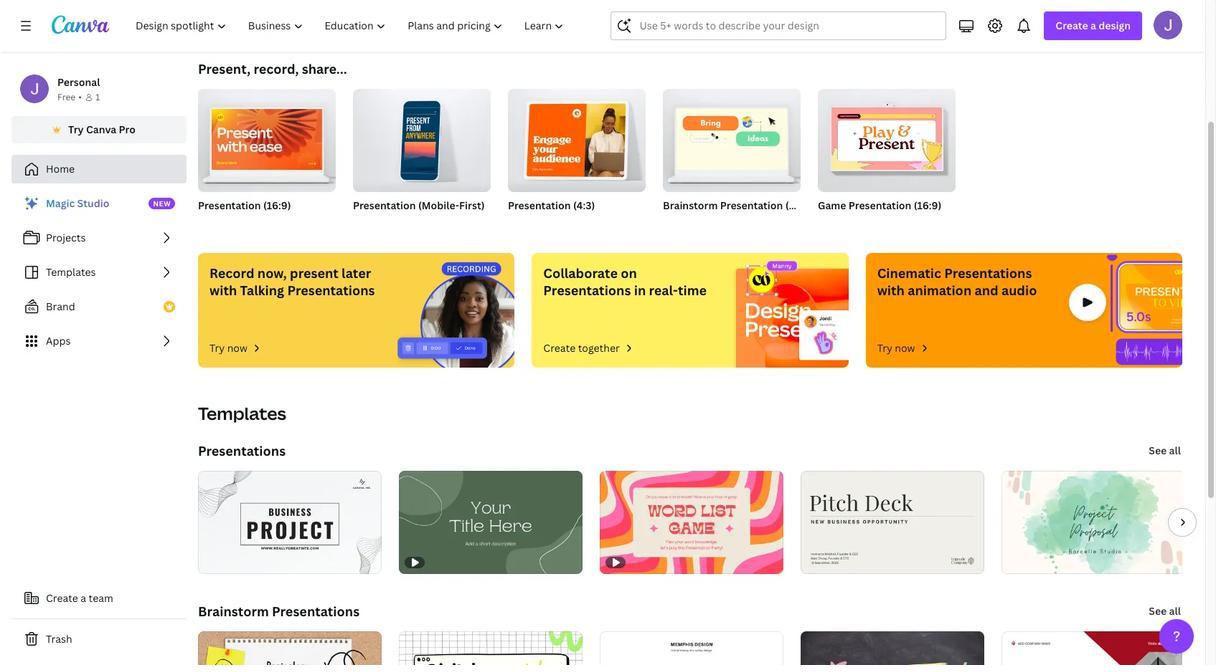 Task type: describe. For each thing, give the bounding box(es) containing it.
try for cinematic presentations with animation and audio
[[877, 342, 893, 355]]

audio
[[1002, 282, 1037, 299]]

game presentation (16:9) 1920 × 1080 px
[[818, 199, 942, 230]]

see all for brainstorm presentations
[[1149, 605, 1181, 619]]

brand
[[46, 300, 75, 314]]

create a design
[[1056, 19, 1131, 32]]

home link
[[11, 155, 187, 184]]

1
[[95, 91, 100, 103]]

presentations link
[[198, 443, 286, 460]]

docs button
[[432, 0, 466, 37]]

record now, present later with talking presentations
[[210, 265, 375, 299]]

now,
[[257, 265, 287, 282]]

team
[[89, 592, 113, 606]]

presentation (4:3) group
[[508, 83, 646, 231]]

now for cinematic presentations with animation and audio
[[895, 342, 915, 355]]

for you button
[[352, 0, 386, 37]]

presentation for presentation (mobile-first)
[[353, 199, 416, 212]]

media
[[691, 14, 717, 26]]

for
[[353, 14, 367, 26]]

trash
[[46, 633, 72, 647]]

presentation (4:3)
[[508, 199, 595, 212]]

social
[[664, 14, 689, 26]]

templates inside templates link
[[46, 265, 96, 279]]

× inside game presentation (16:9) 1920 × 1080 px
[[841, 217, 845, 230]]

videos
[[756, 14, 785, 26]]

collaborate on presentations in real-time
[[543, 265, 707, 299]]

more button
[[995, 0, 1029, 37]]

create for create together
[[543, 342, 576, 355]]

presentation (16:9) 1920 × 1080 px
[[198, 199, 291, 230]]

presentation for presentation (16:9) 1920 × 1080 px
[[198, 199, 261, 212]]

canva
[[86, 123, 116, 136]]

1080 inside game presentation (16:9) 1920 × 1080 px
[[847, 217, 869, 230]]

create for create a team
[[46, 592, 78, 606]]

(16:9) for game presentation (16:9) 1920 × 1080 px
[[914, 199, 942, 212]]

create together
[[543, 342, 620, 355]]

brainstorm presentation (16:9) group
[[663, 83, 813, 231]]

•
[[78, 91, 82, 103]]

studio
[[77, 197, 109, 210]]

new
[[153, 199, 171, 209]]

game presentation (16:9) group
[[818, 83, 956, 231]]

cinematic
[[877, 265, 941, 282]]

1 vertical spatial templates
[[198, 402, 286, 426]]

1920 inside presentation (16:9) 1920 × 1080 px
[[198, 217, 219, 230]]

collaborate
[[543, 265, 618, 282]]

try canva pro button
[[11, 116, 187, 144]]

presentation (mobile-first) group
[[353, 83, 491, 231]]

print
[[821, 14, 841, 26]]

try now for cinematic presentations with animation and audio
[[877, 342, 915, 355]]

first)
[[459, 199, 485, 212]]

try canva pro
[[68, 123, 136, 136]]

see for brainstorm presentations
[[1149, 605, 1167, 619]]

create a team
[[46, 592, 113, 606]]

Search search field
[[640, 12, 918, 39]]

record
[[210, 265, 254, 282]]

apps
[[46, 334, 71, 348]]

brand link
[[11, 293, 187, 321]]

brainstorm for brainstorm presentation (16:9)
[[663, 199, 718, 212]]

try now for record now, present later with talking presentations
[[210, 342, 248, 355]]

print products
[[821, 14, 881, 26]]

× inside presentation (16:9) 1920 × 1080 px
[[221, 217, 225, 230]]

see all link for brainstorm presentations
[[1148, 598, 1183, 626]]

whiteboards button
[[503, 0, 556, 37]]

with inside record now, present later with talking presentations
[[210, 282, 237, 299]]

presentation inside brainstorm presentation (16:9) group
[[720, 199, 783, 212]]

apps link
[[11, 327, 187, 356]]

group for game presentation (16:9)
[[818, 83, 956, 192]]

now for record now, present later with talking presentations
[[227, 342, 248, 355]]

share...
[[302, 60, 347, 77]]

presentation inside game presentation (16:9) 1920 × 1080 px
[[849, 199, 912, 212]]

and
[[975, 282, 999, 299]]

group for presentation (mobile-first)
[[353, 83, 491, 192]]

list containing magic studio
[[11, 189, 187, 356]]

personal
[[57, 75, 100, 89]]

talking
[[240, 282, 284, 299]]

social media button
[[664, 0, 717, 37]]

px inside presentation (16:9) 1920 × 1080 px
[[251, 217, 261, 230]]

record,
[[254, 60, 299, 77]]

social media
[[664, 14, 717, 26]]

all for brainstorm presentations
[[1169, 605, 1181, 619]]

(16:9) for brainstorm presentation (16:9)
[[785, 199, 813, 212]]

see for presentations
[[1149, 444, 1167, 458]]



Task type: vqa. For each thing, say whether or not it's contained in the screenshot.
topmost See
yes



Task type: locate. For each thing, give the bounding box(es) containing it.
brainstorm presentations
[[198, 603, 360, 621]]

0 vertical spatial see all
[[1149, 444, 1181, 458]]

create
[[1056, 19, 1088, 32], [543, 342, 576, 355], [46, 592, 78, 606]]

0 horizontal spatial create
[[46, 592, 78, 606]]

1920 down game
[[818, 217, 839, 230]]

a inside button
[[81, 592, 86, 606]]

×
[[221, 217, 225, 230], [841, 217, 845, 230]]

5 group from the left
[[818, 83, 956, 192]]

(mobile-
[[418, 199, 459, 212]]

print products button
[[821, 0, 881, 37]]

4 group from the left
[[663, 83, 801, 192]]

create left together
[[543, 342, 576, 355]]

group for presentation (4:3)
[[508, 83, 646, 192]]

(16:9) up the cinematic
[[914, 199, 942, 212]]

1 horizontal spatial 1080
[[847, 217, 869, 230]]

(16:9) up now,
[[263, 199, 291, 212]]

1 vertical spatial all
[[1169, 605, 1181, 619]]

3 (16:9) from the left
[[914, 199, 942, 212]]

2 vertical spatial create
[[46, 592, 78, 606]]

websites button
[[912, 0, 950, 37]]

1920 up record
[[198, 217, 219, 230]]

1 horizontal spatial with
[[877, 282, 905, 299]]

2 try now from the left
[[877, 342, 915, 355]]

1 horizontal spatial now
[[895, 342, 915, 355]]

a inside dropdown button
[[1091, 19, 1096, 32]]

a
[[1091, 19, 1096, 32], [81, 592, 86, 606]]

1 vertical spatial see all link
[[1148, 598, 1183, 626]]

in
[[634, 282, 646, 299]]

try for record now, present later with talking presentations
[[210, 342, 225, 355]]

1 vertical spatial create
[[543, 342, 576, 355]]

1 group from the left
[[198, 83, 336, 192]]

with
[[210, 282, 237, 299], [877, 282, 905, 299]]

2 horizontal spatial try
[[877, 342, 893, 355]]

1 horizontal spatial brainstorm
[[663, 199, 718, 212]]

presentations inside cinematic presentations with animation and audio
[[944, 265, 1032, 282]]

1 horizontal spatial templates
[[198, 402, 286, 426]]

1 1920 from the left
[[198, 217, 219, 230]]

trash link
[[11, 626, 187, 654]]

px inside game presentation (16:9) 1920 × 1080 px
[[871, 217, 881, 230]]

with inside cinematic presentations with animation and audio
[[877, 282, 905, 299]]

0 horizontal spatial px
[[251, 217, 261, 230]]

templates link
[[11, 258, 187, 287]]

brainstorm
[[663, 199, 718, 212], [198, 603, 269, 621]]

1 with from the left
[[210, 282, 237, 299]]

2 see from the top
[[1149, 605, 1167, 619]]

1920
[[198, 217, 219, 230], [818, 217, 839, 230]]

together
[[578, 342, 620, 355]]

projects
[[46, 231, 86, 245]]

presentation inside presentation (4:3) group
[[508, 199, 571, 212]]

for you
[[353, 14, 385, 26]]

(16:9)
[[263, 199, 291, 212], [785, 199, 813, 212], [914, 199, 942, 212]]

group for presentation (16:9)
[[198, 83, 336, 192]]

2 with from the left
[[877, 282, 905, 299]]

videos button
[[753, 0, 788, 37]]

× up record
[[221, 217, 225, 230]]

design
[[1099, 19, 1131, 32]]

1 × from the left
[[221, 217, 225, 230]]

2 1080 from the left
[[847, 217, 869, 230]]

see all
[[1149, 444, 1181, 458], [1149, 605, 1181, 619]]

None search field
[[611, 11, 947, 40]]

brainstorm presentations link
[[198, 603, 360, 621]]

presentation for presentation (4:3)
[[508, 199, 571, 212]]

see all for presentations
[[1149, 444, 1181, 458]]

a for team
[[81, 592, 86, 606]]

present, record, share...
[[198, 60, 347, 77]]

2 (16:9) from the left
[[785, 199, 813, 212]]

create left team
[[46, 592, 78, 606]]

presentation (mobile-first)
[[353, 199, 485, 212]]

2 all from the top
[[1169, 605, 1181, 619]]

present,
[[198, 60, 251, 77]]

websites
[[912, 14, 950, 26]]

(16:9) inside presentation (16:9) 1920 × 1080 px
[[263, 199, 291, 212]]

1 see all from the top
[[1149, 444, 1181, 458]]

2 px from the left
[[871, 217, 881, 230]]

1 horizontal spatial a
[[1091, 19, 1096, 32]]

1080 inside presentation (16:9) 1920 × 1080 px
[[227, 217, 249, 230]]

create a team button
[[11, 585, 187, 614]]

1 (16:9) from the left
[[263, 199, 291, 212]]

a left design
[[1091, 19, 1096, 32]]

0 horizontal spatial try
[[68, 123, 84, 136]]

1 horizontal spatial (16:9)
[[785, 199, 813, 212]]

× down game
[[841, 217, 845, 230]]

later
[[342, 265, 371, 282]]

projects link
[[11, 224, 187, 253]]

0 vertical spatial brainstorm
[[663, 199, 718, 212]]

presentations button
[[581, 0, 639, 37]]

brainstorm for brainstorm presentations
[[198, 603, 269, 621]]

0 horizontal spatial brainstorm
[[198, 603, 269, 621]]

1920 inside game presentation (16:9) 1920 × 1080 px
[[818, 217, 839, 230]]

now down "animation"
[[895, 342, 915, 355]]

1 horizontal spatial px
[[871, 217, 881, 230]]

0 horizontal spatial with
[[210, 282, 237, 299]]

1 1080 from the left
[[227, 217, 249, 230]]

0 horizontal spatial templates
[[46, 265, 96, 279]]

0 horizontal spatial now
[[227, 342, 248, 355]]

a for design
[[1091, 19, 1096, 32]]

0 horizontal spatial a
[[81, 592, 86, 606]]

templates down projects in the top left of the page
[[46, 265, 96, 279]]

1 try now from the left
[[210, 342, 248, 355]]

5 presentation from the left
[[849, 199, 912, 212]]

0 vertical spatial templates
[[46, 265, 96, 279]]

1 horizontal spatial try
[[210, 342, 225, 355]]

2 group from the left
[[353, 83, 491, 192]]

1 see from the top
[[1149, 444, 1167, 458]]

you
[[369, 14, 385, 26]]

whiteboards
[[503, 14, 556, 26]]

2 presentation from the left
[[353, 199, 416, 212]]

all
[[1169, 444, 1181, 458], [1169, 605, 1181, 619]]

magic studio
[[46, 197, 109, 210]]

present
[[290, 265, 339, 282]]

1 all from the top
[[1169, 444, 1181, 458]]

0 horizontal spatial ×
[[221, 217, 225, 230]]

0 horizontal spatial 1920
[[198, 217, 219, 230]]

0 vertical spatial see all link
[[1148, 437, 1183, 466]]

(4:3)
[[573, 199, 595, 212]]

presentation inside presentation (mobile-first) group
[[353, 199, 416, 212]]

group
[[198, 83, 336, 192], [353, 83, 491, 192], [508, 83, 646, 192], [663, 83, 801, 192], [818, 83, 956, 192]]

presentation
[[198, 199, 261, 212], [353, 199, 416, 212], [508, 199, 571, 212], [720, 199, 783, 212], [849, 199, 912, 212]]

time
[[678, 282, 707, 299]]

px up the cinematic
[[871, 217, 881, 230]]

1 horizontal spatial try now
[[877, 342, 915, 355]]

2 × from the left
[[841, 217, 845, 230]]

px up now,
[[251, 217, 261, 230]]

create inside dropdown button
[[1056, 19, 1088, 32]]

2 see all link from the top
[[1148, 598, 1183, 626]]

game
[[818, 199, 846, 212]]

1 horizontal spatial create
[[543, 342, 576, 355]]

group for brainstorm presentation (16:9)
[[663, 83, 801, 192]]

list
[[11, 189, 187, 356]]

0 horizontal spatial 1080
[[227, 217, 249, 230]]

1 presentation from the left
[[198, 199, 261, 212]]

1 vertical spatial brainstorm
[[198, 603, 269, 621]]

0 horizontal spatial (16:9)
[[263, 199, 291, 212]]

a left team
[[81, 592, 86, 606]]

1 vertical spatial see
[[1149, 605, 1167, 619]]

2 see all from the top
[[1149, 605, 1181, 619]]

(16:9) inside game presentation (16:9) 1920 × 1080 px
[[914, 199, 942, 212]]

all for presentations
[[1169, 444, 1181, 458]]

magic
[[46, 197, 75, 210]]

0 vertical spatial see
[[1149, 444, 1167, 458]]

animation
[[908, 282, 972, 299]]

docs
[[439, 14, 460, 26]]

1 horizontal spatial 1920
[[818, 217, 839, 230]]

(16:9) inside group
[[785, 199, 813, 212]]

(16:9) left game
[[785, 199, 813, 212]]

1 see all link from the top
[[1148, 437, 1183, 466]]

create a design button
[[1044, 11, 1142, 40]]

2 horizontal spatial create
[[1056, 19, 1088, 32]]

2 now from the left
[[895, 342, 915, 355]]

products
[[843, 14, 881, 26]]

presentation inside presentation (16:9) 1920 × 1080 px
[[198, 199, 261, 212]]

real-
[[649, 282, 678, 299]]

1 vertical spatial a
[[81, 592, 86, 606]]

brainstorm inside group
[[663, 199, 718, 212]]

1 vertical spatial see all
[[1149, 605, 1181, 619]]

presentations inside record now, present later with talking presentations
[[287, 282, 375, 299]]

more
[[1001, 14, 1023, 26]]

free
[[57, 91, 76, 103]]

try now
[[210, 342, 248, 355], [877, 342, 915, 355]]

0 vertical spatial a
[[1091, 19, 1096, 32]]

with left "animation"
[[877, 282, 905, 299]]

free •
[[57, 91, 82, 103]]

cinematic presentations with animation and audio
[[877, 265, 1037, 299]]

see all link for presentations
[[1148, 437, 1183, 466]]

create for create a design
[[1056, 19, 1088, 32]]

0 vertical spatial create
[[1056, 19, 1088, 32]]

1 now from the left
[[227, 342, 248, 355]]

1 px from the left
[[251, 217, 261, 230]]

2 1920 from the left
[[818, 217, 839, 230]]

group inside brainstorm presentation (16:9) group
[[663, 83, 801, 192]]

pro
[[119, 123, 136, 136]]

0 vertical spatial all
[[1169, 444, 1181, 458]]

create inside button
[[46, 592, 78, 606]]

brainstorm presentation (16:9)
[[663, 199, 813, 212]]

try
[[68, 123, 84, 136], [210, 342, 225, 355], [877, 342, 893, 355]]

see all link
[[1148, 437, 1183, 466], [1148, 598, 1183, 626]]

1080
[[227, 217, 249, 230], [847, 217, 869, 230]]

on
[[621, 265, 637, 282]]

jacob simon image
[[1154, 11, 1183, 39]]

presentations
[[581, 14, 639, 26], [944, 265, 1032, 282], [287, 282, 375, 299], [543, 282, 631, 299], [198, 443, 286, 460], [272, 603, 360, 621]]

templates
[[46, 265, 96, 279], [198, 402, 286, 426]]

templates up presentations link
[[198, 402, 286, 426]]

3 group from the left
[[508, 83, 646, 192]]

0 horizontal spatial try now
[[210, 342, 248, 355]]

4 presentation from the left
[[720, 199, 783, 212]]

see
[[1149, 444, 1167, 458], [1149, 605, 1167, 619]]

now down "talking"
[[227, 342, 248, 355]]

home
[[46, 162, 75, 176]]

2 horizontal spatial (16:9)
[[914, 199, 942, 212]]

presentations inside "collaborate on presentations in real-time"
[[543, 282, 631, 299]]

with left "talking"
[[210, 282, 237, 299]]

try inside button
[[68, 123, 84, 136]]

3 presentation from the left
[[508, 199, 571, 212]]

presentation (16:9) group
[[198, 83, 336, 231]]

create left design
[[1056, 19, 1088, 32]]

top level navigation element
[[126, 11, 577, 40]]

1 horizontal spatial ×
[[841, 217, 845, 230]]



